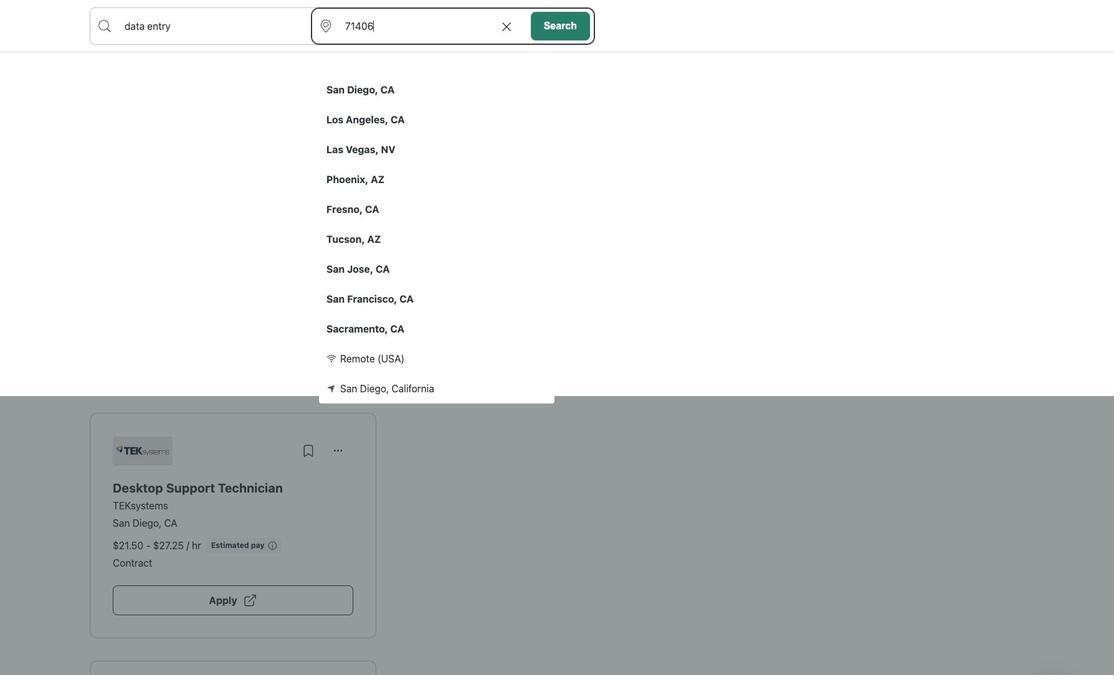 Task type: vqa. For each thing, say whether or not it's contained in the screenshot.
'Main' element in the top of the page
no



Task type: describe. For each thing, give the bounding box(es) containing it.
5 option from the top
[[319, 194, 555, 224]]

Search job title or keyword search field
[[90, 8, 312, 44]]

warehouse supervisor element
[[113, 251, 353, 265]]

7 option from the top
[[319, 254, 555, 284]]

10 option from the top
[[319, 374, 555, 404]]



Task type: locate. For each thing, give the bounding box(es) containing it.
desktop support technician image
[[113, 437, 173, 465]]

3 option from the top
[[319, 135, 555, 165]]

2 option from the top
[[319, 105, 555, 135]]

6 option from the top
[[319, 224, 555, 254]]

option
[[319, 75, 555, 105], [319, 105, 555, 135], [319, 135, 555, 165], [319, 165, 555, 194], [319, 194, 555, 224], [319, 224, 555, 254], [319, 254, 555, 284], [319, 284, 555, 314], [319, 314, 555, 344], [319, 374, 555, 404]]

1 option from the top
[[319, 75, 555, 105]]

Location search field
[[312, 8, 527, 44]]

9 option from the top
[[319, 314, 555, 344]]

desktop support technician element
[[113, 481, 353, 496]]

save job for later image
[[301, 444, 316, 459]]

list box
[[319, 52, 555, 426]]

4 option from the top
[[319, 165, 555, 194]]

job card menu element
[[323, 449, 353, 461]]

8 option from the top
[[319, 284, 555, 314]]



